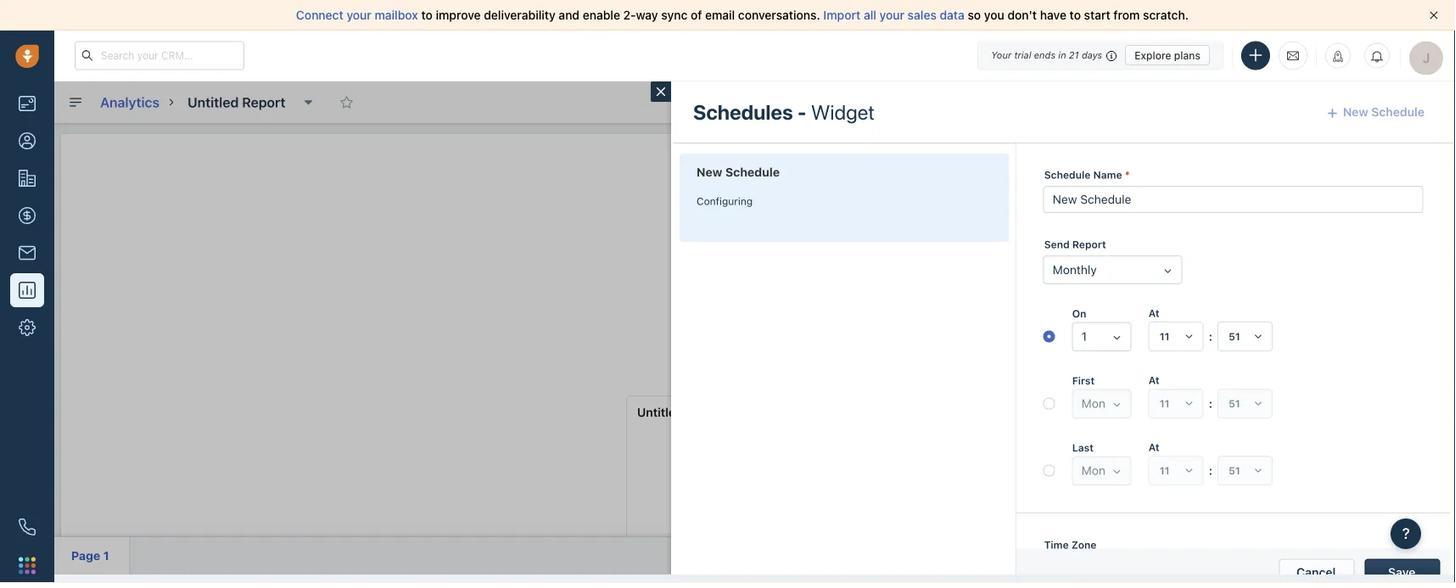 Task type: vqa. For each thing, say whether or not it's contained in the screenshot.
data
yes



Task type: locate. For each thing, give the bounding box(es) containing it.
1 horizontal spatial your
[[880, 8, 905, 22]]

trial
[[1015, 50, 1032, 61]]

1 horizontal spatial to
[[1070, 8, 1082, 22]]

to left start
[[1070, 8, 1082, 22]]

connect your mailbox link
[[296, 8, 421, 22]]

days
[[1082, 50, 1103, 61]]

your
[[992, 50, 1012, 61]]

improve
[[436, 8, 481, 22]]

scratch.
[[1144, 8, 1189, 22]]

phone element
[[10, 510, 44, 544]]

plans
[[1175, 49, 1201, 61]]

and
[[559, 8, 580, 22]]

your left the mailbox
[[347, 8, 372, 22]]

close image
[[1430, 11, 1439, 20]]

to
[[421, 8, 433, 22], [1070, 8, 1082, 22]]

conversations.
[[738, 8, 821, 22]]

1 your from the left
[[347, 8, 372, 22]]

your trial ends in 21 days
[[992, 50, 1103, 61]]

import
[[824, 8, 861, 22]]

your right 'all'
[[880, 8, 905, 22]]

enable
[[583, 8, 621, 22]]

0 horizontal spatial to
[[421, 8, 433, 22]]

21
[[1069, 50, 1080, 61]]

2 your from the left
[[880, 8, 905, 22]]

from
[[1114, 8, 1140, 22]]

to right the mailbox
[[421, 8, 433, 22]]

so
[[968, 8, 982, 22]]

deliverability
[[484, 8, 556, 22]]

connect
[[296, 8, 344, 22]]

of
[[691, 8, 702, 22]]

import all your sales data link
[[824, 8, 968, 22]]

ends
[[1035, 50, 1056, 61]]

0 horizontal spatial your
[[347, 8, 372, 22]]

explore
[[1135, 49, 1172, 61]]

connect your mailbox to improve deliverability and enable 2-way sync of email conversations. import all your sales data so you don't have to start from scratch.
[[296, 8, 1189, 22]]

your
[[347, 8, 372, 22], [880, 8, 905, 22]]

have
[[1041, 8, 1067, 22]]

sales
[[908, 8, 937, 22]]



Task type: describe. For each thing, give the bounding box(es) containing it.
mailbox
[[375, 8, 418, 22]]

phone image
[[19, 519, 36, 536]]

don't
[[1008, 8, 1037, 22]]

email
[[705, 8, 735, 22]]

you
[[985, 8, 1005, 22]]

explore plans link
[[1126, 45, 1211, 65]]

sync
[[662, 8, 688, 22]]

way
[[636, 8, 658, 22]]

explore plans
[[1135, 49, 1201, 61]]

send email image
[[1288, 49, 1300, 63]]

data
[[940, 8, 965, 22]]

start
[[1085, 8, 1111, 22]]

Search your CRM... text field
[[75, 41, 244, 70]]

2-
[[624, 8, 636, 22]]

1 to from the left
[[421, 8, 433, 22]]

in
[[1059, 50, 1067, 61]]

2 to from the left
[[1070, 8, 1082, 22]]

freshworks switcher image
[[19, 557, 36, 574]]

all
[[864, 8, 877, 22]]

what's new image
[[1333, 51, 1345, 62]]



